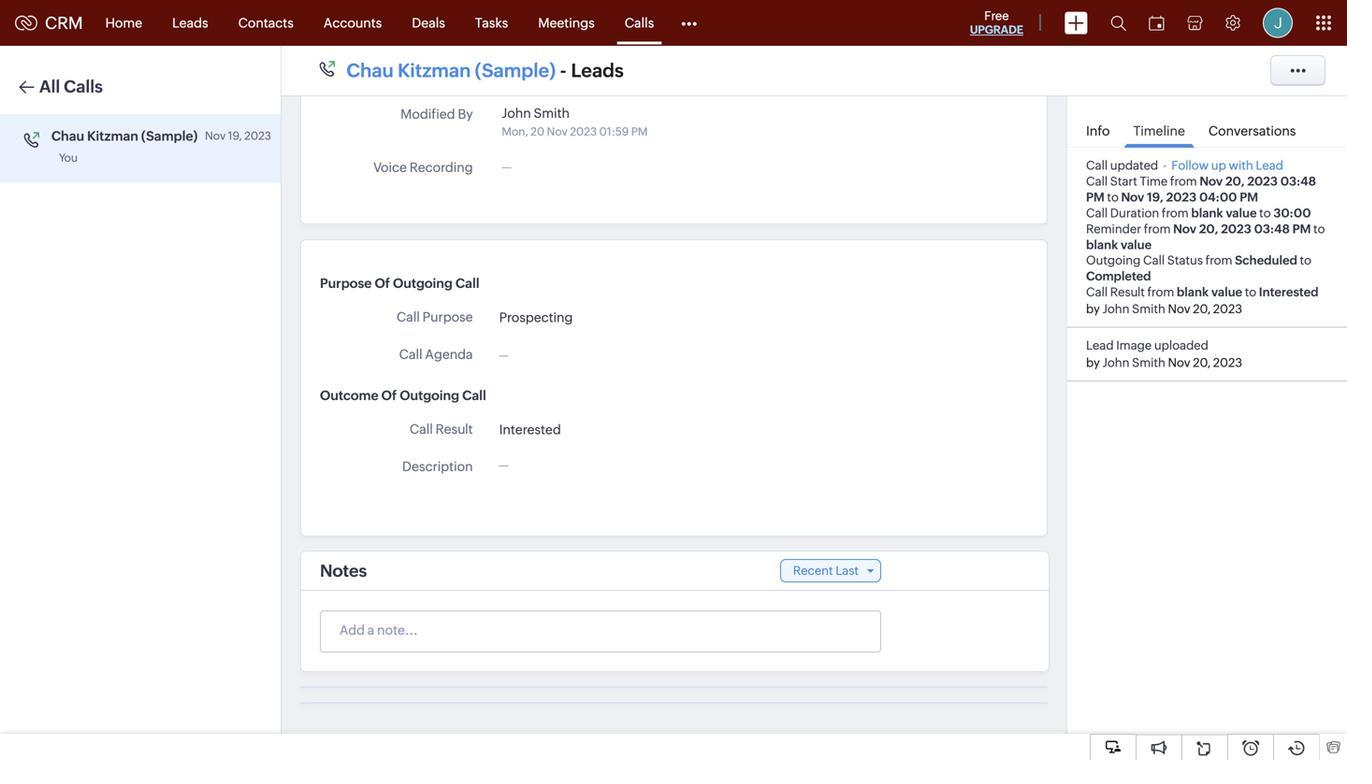 Task type: describe. For each thing, give the bounding box(es) containing it.
info link
[[1077, 110, 1120, 147]]

from up by john smith nov 20, 2023
[[1148, 285, 1175, 299]]

you
[[59, 152, 78, 164]]

pm inside john smith mon, 20 nov 2023 01:59 pm
[[631, 125, 648, 138]]

duration
[[1111, 206, 1160, 220]]

1 vertical spatial leads
[[571, 60, 624, 81]]

modified
[[401, 107, 455, 122]]

scheduled
[[1235, 254, 1298, 268]]

30:00
[[1274, 206, 1312, 220]]

0 vertical spatial purpose
[[320, 276, 372, 291]]

description
[[402, 460, 473, 474]]

calendar image
[[1149, 15, 1165, 30]]

follow
[[1172, 159, 1209, 173]]

pm inside nov 20, 2023 03:48 pm
[[1087, 191, 1105, 205]]

recent
[[793, 564, 834, 578]]

kitzman for chau kitzman (sample) nov 19, 2023
[[87, 129, 138, 144]]

nov inside chau kitzman (sample) nov 19, 2023
[[205, 130, 226, 142]]

john inside 'lead image uploaded by john smith nov 20, 2023'
[[1103, 356, 1130, 370]]

call purpose
[[397, 310, 473, 325]]

home link
[[90, 0, 157, 45]]

call left start
[[1087, 175, 1108, 189]]

call down the 'outcome of outgoing call'
[[410, 422, 433, 437]]

nov inside 'lead image uploaded by john smith nov 20, 2023'
[[1168, 356, 1191, 370]]

crm link
[[15, 13, 83, 33]]

recording
[[410, 160, 473, 175]]

timeline link
[[1124, 110, 1195, 148]]

1 horizontal spatial calls
[[625, 15, 654, 30]]

nov inside nov 20, 2023 03:48 pm
[[1200, 175, 1223, 189]]

call down purpose of outgoing call
[[397, 310, 420, 325]]

by inside 'lead image uploaded by john smith nov 20, 2023'
[[1087, 356, 1100, 370]]

call agenda
[[399, 347, 473, 362]]

deals link
[[397, 0, 460, 45]]

chau for chau kitzman (sample) nov 19, 2023
[[51, 129, 84, 144]]

from up to nov 19, 2023 04:00 pm
[[1171, 175, 1198, 189]]

john inside john smith mon, 20 nov 2023 01:59 pm
[[502, 106, 531, 121]]

home
[[105, 15, 142, 30]]

mon,
[[502, 125, 529, 138]]

outgoing for prospecting
[[393, 276, 453, 291]]

meetings link
[[523, 0, 610, 45]]

leads link
[[157, 0, 223, 45]]

create menu element
[[1054, 0, 1100, 45]]

tasks
[[475, 15, 508, 30]]

outgoing for interested
[[400, 388, 460, 403]]

1 vertical spatial interested
[[499, 423, 561, 438]]

of for purpose
[[375, 276, 390, 291]]

notes
[[320, 562, 367, 581]]

19, inside chau kitzman (sample) nov 19, 2023
[[228, 130, 242, 142]]

0 vertical spatial value
[[1226, 206, 1257, 220]]

1 vertical spatial result
[[436, 422, 473, 437]]

chau for chau kitzman (sample) - leads
[[347, 60, 394, 81]]

all
[[39, 77, 60, 96]]

call down completed
[[1087, 285, 1108, 299]]

outcome
[[320, 388, 379, 403]]

voice
[[374, 160, 407, 175]]

chau kitzman (sample) nov 19, 2023
[[51, 129, 271, 144]]

conversations
[[1209, 124, 1297, 139]]

2 vertical spatial value
[[1212, 285, 1243, 299]]

from right status
[[1206, 254, 1233, 268]]

uploaded
[[1155, 339, 1209, 353]]

1 by from the top
[[1087, 302, 1100, 316]]

time
[[1140, 175, 1168, 189]]

conversations link
[[1200, 110, 1306, 147]]

result inside the call duration from blank value to 30:00 reminder from nov 20, 2023 03:48 pm to blank value outgoing call status from scheduled to completed call result from blank value to interested
[[1111, 285, 1145, 299]]

meetings
[[538, 15, 595, 30]]

pm inside the call duration from blank value to 30:00 reminder from nov 20, 2023 03:48 pm to blank value outgoing call status from scheduled to completed call result from blank value to interested
[[1293, 222, 1312, 236]]

call up call purpose
[[456, 276, 480, 291]]

outgoing inside the call duration from blank value to 30:00 reminder from nov 20, 2023 03:48 pm to blank value outgoing call status from scheduled to completed call result from blank value to interested
[[1087, 254, 1141, 268]]

2023 inside the call duration from blank value to 30:00 reminder from nov 20, 2023 03:48 pm to blank value outgoing call status from scheduled to completed call result from blank value to interested
[[1222, 222, 1252, 236]]

Other Modules field
[[669, 8, 710, 38]]

Add a note... field
[[321, 621, 880, 640]]

contacts link
[[223, 0, 309, 45]]

1 vertical spatial 19,
[[1148, 191, 1164, 205]]

purpose of outgoing call
[[320, 276, 480, 291]]

outcome of outgoing call
[[320, 388, 486, 403]]

modified by
[[401, 107, 473, 122]]

(sample) for -
[[475, 60, 556, 81]]



Task type: vqa. For each thing, say whether or not it's contained in the screenshot.
'John Smith Mon, 20 Nov 2023 01:59 PM'
yes



Task type: locate. For each thing, give the bounding box(es) containing it.
0 horizontal spatial purpose
[[320, 276, 372, 291]]

2023 inside chau kitzman (sample) nov 19, 2023
[[244, 130, 271, 142]]

blank down 04:00
[[1192, 206, 1224, 220]]

interested down the 'scheduled'
[[1260, 285, 1319, 299]]

1 vertical spatial (sample)
[[141, 129, 198, 144]]

1 vertical spatial smith
[[1133, 302, 1166, 316]]

profile element
[[1252, 0, 1305, 45]]

call up reminder
[[1087, 206, 1108, 220]]

03:48
[[1281, 175, 1317, 189], [1255, 222, 1290, 236]]

-
[[560, 60, 567, 81], [1163, 159, 1167, 173]]

all calls
[[39, 77, 103, 96]]

lead
[[1256, 159, 1284, 173], [1087, 339, 1114, 353]]

20, inside 'lead image uploaded by john smith nov 20, 2023'
[[1193, 356, 1211, 370]]

crm
[[45, 13, 83, 33]]

nov 20, 2023 03:48 pm
[[1087, 175, 1317, 205]]

call left status
[[1144, 254, 1165, 268]]

20, inside the call duration from blank value to 30:00 reminder from nov 20, 2023 03:48 pm to blank value outgoing call status from scheduled to completed call result from blank value to interested
[[1200, 222, 1219, 236]]

by john smith nov 20, 2023
[[1087, 302, 1243, 316]]

purpose
[[320, 276, 372, 291], [423, 310, 473, 325]]

chau
[[347, 60, 394, 81], [51, 129, 84, 144]]

20, down 04:00
[[1200, 222, 1219, 236]]

1 horizontal spatial 19,
[[1148, 191, 1164, 205]]

lead right with
[[1256, 159, 1284, 173]]

chau down accounts link on the top of page
[[347, 60, 394, 81]]

pm right 01:59
[[631, 125, 648, 138]]

1 horizontal spatial kitzman
[[398, 60, 471, 81]]

03:48 inside nov 20, 2023 03:48 pm
[[1281, 175, 1317, 189]]

03:48 down 30:00
[[1255, 222, 1290, 236]]

voice recording
[[374, 160, 473, 175]]

1 vertical spatial by
[[1087, 356, 1100, 370]]

1 horizontal spatial lead
[[1256, 159, 1284, 173]]

outgoing up call purpose
[[393, 276, 453, 291]]

2023
[[570, 125, 597, 138], [244, 130, 271, 142], [1248, 175, 1278, 189], [1167, 191, 1197, 205], [1222, 222, 1252, 236], [1214, 302, 1243, 316], [1214, 356, 1243, 370]]

result
[[1111, 285, 1145, 299], [436, 422, 473, 437]]

1 horizontal spatial result
[[1111, 285, 1145, 299]]

tasks link
[[460, 0, 523, 45]]

leads up john smith mon, 20 nov 2023 01:59 pm
[[571, 60, 624, 81]]

john down completed
[[1103, 302, 1130, 316]]

1 horizontal spatial chau
[[347, 60, 394, 81]]

of for outcome
[[382, 388, 397, 403]]

john smith mon, 20 nov 2023 01:59 pm
[[502, 106, 648, 138]]

value down the 'scheduled'
[[1212, 285, 1243, 299]]

chau kitzman (sample) link
[[347, 58, 556, 83]]

0 vertical spatial outgoing
[[1087, 254, 1141, 268]]

john down image at the right top of page
[[1103, 356, 1130, 370]]

1 vertical spatial purpose
[[423, 310, 473, 325]]

outgoing up completed
[[1087, 254, 1141, 268]]

john
[[502, 106, 531, 121], [1103, 302, 1130, 316], [1103, 356, 1130, 370]]

20, inside nov 20, 2023 03:48 pm
[[1226, 175, 1245, 189]]

0 vertical spatial kitzman
[[398, 60, 471, 81]]

free
[[985, 9, 1009, 23]]

blank
[[1192, 206, 1224, 220], [1087, 238, 1119, 252], [1177, 285, 1209, 299]]

0 vertical spatial leads
[[172, 15, 208, 30]]

leads
[[172, 15, 208, 30], [571, 60, 624, 81]]

kitzman up modified by
[[398, 60, 471, 81]]

1 vertical spatial -
[[1163, 159, 1167, 173]]

0 horizontal spatial lead
[[1087, 339, 1114, 353]]

prospecting
[[499, 310, 573, 325]]

0 vertical spatial result
[[1111, 285, 1145, 299]]

0 vertical spatial interested
[[1260, 285, 1319, 299]]

reminder
[[1087, 222, 1142, 236]]

(sample) for nov
[[141, 129, 198, 144]]

with
[[1229, 159, 1254, 173]]

1 vertical spatial chau
[[51, 129, 84, 144]]

from down to nov 19, 2023 04:00 pm
[[1162, 206, 1189, 220]]

pm
[[631, 125, 648, 138], [1087, 191, 1105, 205], [1240, 191, 1259, 205], [1293, 222, 1312, 236]]

by
[[458, 107, 473, 122]]

interested
[[1260, 285, 1319, 299], [499, 423, 561, 438]]

- up "time"
[[1163, 159, 1167, 173]]

call updated - follow up with lead
[[1087, 159, 1284, 173]]

kitzman
[[398, 60, 471, 81], [87, 129, 138, 144]]

value
[[1226, 206, 1257, 220], [1121, 238, 1152, 252], [1212, 285, 1243, 299]]

0 vertical spatial of
[[375, 276, 390, 291]]

by
[[1087, 302, 1100, 316], [1087, 356, 1100, 370]]

1 vertical spatial kitzman
[[87, 129, 138, 144]]

0 horizontal spatial result
[[436, 422, 473, 437]]

result down completed
[[1111, 285, 1145, 299]]

0 vertical spatial -
[[560, 60, 567, 81]]

nov inside john smith mon, 20 nov 2023 01:59 pm
[[547, 125, 568, 138]]

0 vertical spatial 19,
[[228, 130, 242, 142]]

2023 inside nov 20, 2023 03:48 pm
[[1248, 175, 1278, 189]]

value down 04:00
[[1226, 206, 1257, 220]]

smith down image at the right top of page
[[1133, 356, 1166, 370]]

03:48 inside the call duration from blank value to 30:00 reminder from nov 20, 2023 03:48 pm to blank value outgoing call status from scheduled to completed call result from blank value to interested
[[1255, 222, 1290, 236]]

2 vertical spatial john
[[1103, 356, 1130, 370]]

0 vertical spatial lead
[[1256, 159, 1284, 173]]

outgoing
[[1087, 254, 1141, 268], [393, 276, 453, 291], [400, 388, 460, 403]]

1 horizontal spatial leads
[[571, 60, 624, 81]]

upgrade
[[970, 23, 1024, 36]]

1 horizontal spatial (sample)
[[475, 60, 556, 81]]

last
[[836, 564, 859, 578]]

1 vertical spatial value
[[1121, 238, 1152, 252]]

smith inside 'lead image uploaded by john smith nov 20, 2023'
[[1133, 356, 1166, 370]]

smith inside john smith mon, 20 nov 2023 01:59 pm
[[534, 106, 570, 121]]

kitzman down all calls
[[87, 129, 138, 144]]

20, down uploaded
[[1193, 356, 1211, 370]]

john up mon,
[[502, 106, 531, 121]]

0 vertical spatial calls
[[625, 15, 654, 30]]

search image
[[1111, 15, 1127, 31]]

1 horizontal spatial interested
[[1260, 285, 1319, 299]]

interested inside the call duration from blank value to 30:00 reminder from nov 20, 2023 03:48 pm to blank value outgoing call status from scheduled to completed call result from blank value to interested
[[1260, 285, 1319, 299]]

20, up uploaded
[[1193, 302, 1211, 316]]

nov
[[547, 125, 568, 138], [205, 130, 226, 142], [1200, 175, 1223, 189], [1122, 191, 1145, 205], [1174, 222, 1197, 236], [1168, 302, 1191, 316], [1168, 356, 1191, 370]]

to nov 19, 2023 04:00 pm
[[1105, 191, 1259, 205]]

contacts
[[238, 15, 294, 30]]

calls
[[625, 15, 654, 30], [64, 77, 103, 96]]

2 vertical spatial blank
[[1177, 285, 1209, 299]]

from
[[1171, 175, 1198, 189], [1162, 206, 1189, 220], [1144, 222, 1171, 236], [1206, 254, 1233, 268], [1148, 285, 1175, 299]]

0 vertical spatial john
[[502, 106, 531, 121]]

20,
[[1226, 175, 1245, 189], [1200, 222, 1219, 236], [1193, 302, 1211, 316], [1193, 356, 1211, 370]]

from down duration
[[1144, 222, 1171, 236]]

pm down 30:00
[[1293, 222, 1312, 236]]

create menu image
[[1065, 12, 1088, 34]]

0 horizontal spatial (sample)
[[141, 129, 198, 144]]

timeline
[[1134, 124, 1186, 139]]

call duration from blank value to 30:00 reminder from nov 20, 2023 03:48 pm to blank value outgoing call status from scheduled to completed call result from blank value to interested
[[1087, 206, 1326, 299]]

pm right 04:00
[[1240, 191, 1259, 205]]

pm up reminder
[[1087, 191, 1105, 205]]

0 vertical spatial blank
[[1192, 206, 1224, 220]]

value down reminder
[[1121, 238, 1152, 252]]

follow up with lead link
[[1172, 159, 1284, 173]]

1 vertical spatial 03:48
[[1255, 222, 1290, 236]]

agenda
[[425, 347, 473, 362]]

call up call result
[[462, 388, 486, 403]]

leads right home link
[[172, 15, 208, 30]]

1 vertical spatial calls
[[64, 77, 103, 96]]

1 vertical spatial john
[[1103, 302, 1130, 316]]

kitzman for chau kitzman (sample) - leads
[[398, 60, 471, 81]]

01:59
[[599, 125, 629, 138]]

outgoing up call result
[[400, 388, 460, 403]]

calls link
[[610, 0, 669, 45]]

- down meetings
[[560, 60, 567, 81]]

call start time from
[[1087, 175, 1200, 189]]

19,
[[228, 130, 242, 142], [1148, 191, 1164, 205]]

result up description at the bottom of the page
[[436, 422, 473, 437]]

start
[[1111, 175, 1138, 189]]

blank down status
[[1177, 285, 1209, 299]]

(sample)
[[475, 60, 556, 81], [141, 129, 198, 144]]

0 vertical spatial chau
[[347, 60, 394, 81]]

0 vertical spatial (sample)
[[475, 60, 556, 81]]

of
[[375, 276, 390, 291], [382, 388, 397, 403]]

calls right all
[[64, 77, 103, 96]]

0 horizontal spatial -
[[560, 60, 567, 81]]

2 vertical spatial smith
[[1133, 356, 1166, 370]]

1 horizontal spatial -
[[1163, 159, 1167, 173]]

smith up 20
[[534, 106, 570, 121]]

1 horizontal spatial purpose
[[423, 310, 473, 325]]

0 vertical spatial 03:48
[[1281, 175, 1317, 189]]

2 vertical spatial outgoing
[[400, 388, 460, 403]]

0 vertical spatial by
[[1087, 302, 1100, 316]]

to
[[1107, 191, 1119, 205], [1260, 206, 1271, 220], [1314, 222, 1326, 236], [1300, 254, 1312, 268], [1245, 285, 1257, 299]]

accounts link
[[309, 0, 397, 45]]

blank down reminder
[[1087, 238, 1119, 252]]

0 horizontal spatial calls
[[64, 77, 103, 96]]

by down by john smith nov 20, 2023
[[1087, 356, 1100, 370]]

2023 inside john smith mon, 20 nov 2023 01:59 pm
[[570, 125, 597, 138]]

2 by from the top
[[1087, 356, 1100, 370]]

0 horizontal spatial leads
[[172, 15, 208, 30]]

call
[[1087, 159, 1108, 173], [1087, 175, 1108, 189], [1087, 206, 1108, 220], [1144, 254, 1165, 268], [456, 276, 480, 291], [1087, 285, 1108, 299], [397, 310, 420, 325], [399, 347, 423, 362], [462, 388, 486, 403], [410, 422, 433, 437]]

lead image uploaded by john smith nov 20, 2023
[[1087, 339, 1243, 370]]

profile image
[[1263, 8, 1293, 38]]

call result
[[410, 422, 473, 437]]

status
[[1168, 254, 1204, 268]]

1 vertical spatial lead
[[1087, 339, 1114, 353]]

interested right call result
[[499, 423, 561, 438]]

smith up image at the right top of page
[[1133, 302, 1166, 316]]

0 horizontal spatial 19,
[[228, 130, 242, 142]]

recent last
[[793, 564, 859, 578]]

04:00
[[1200, 191, 1238, 205]]

20
[[531, 125, 545, 138]]

search element
[[1100, 0, 1138, 46]]

logo image
[[15, 15, 37, 30]]

call down info at the top right
[[1087, 159, 1108, 173]]

20, down with
[[1226, 175, 1245, 189]]

info
[[1087, 124, 1110, 139]]

2023 inside 'lead image uploaded by john smith nov 20, 2023'
[[1214, 356, 1243, 370]]

0 horizontal spatial chau
[[51, 129, 84, 144]]

call left agenda
[[399, 347, 423, 362]]

0 horizontal spatial kitzman
[[87, 129, 138, 144]]

0 vertical spatial smith
[[534, 106, 570, 121]]

calls left other modules field
[[625, 15, 654, 30]]

lead left image at the right top of page
[[1087, 339, 1114, 353]]

chau kitzman (sample) - leads
[[347, 60, 624, 81]]

smith
[[534, 106, 570, 121], [1133, 302, 1166, 316], [1133, 356, 1166, 370]]

up
[[1212, 159, 1227, 173]]

1 vertical spatial blank
[[1087, 238, 1119, 252]]

deals
[[412, 15, 445, 30]]

image
[[1117, 339, 1152, 353]]

by down completed
[[1087, 302, 1100, 316]]

1 vertical spatial of
[[382, 388, 397, 403]]

0 horizontal spatial interested
[[499, 423, 561, 438]]

updated
[[1111, 159, 1159, 173]]

chau up you
[[51, 129, 84, 144]]

03:48 up 30:00
[[1281, 175, 1317, 189]]

completed
[[1087, 270, 1152, 284]]

1 vertical spatial outgoing
[[393, 276, 453, 291]]

accounts
[[324, 15, 382, 30]]

lead inside 'lead image uploaded by john smith nov 20, 2023'
[[1087, 339, 1114, 353]]

free upgrade
[[970, 9, 1024, 36]]

nov inside the call duration from blank value to 30:00 reminder from nov 20, 2023 03:48 pm to blank value outgoing call status from scheduled to completed call result from blank value to interested
[[1174, 222, 1197, 236]]



